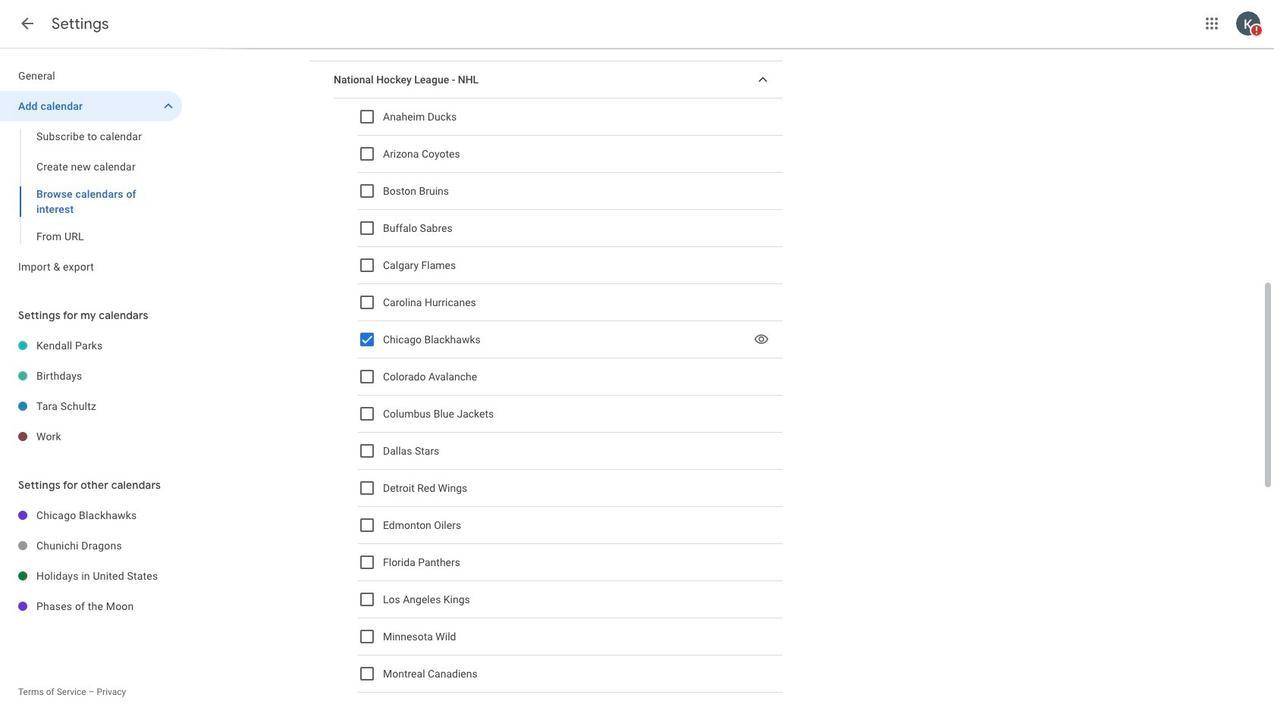 Task type: describe. For each thing, give the bounding box(es) containing it.
1 tree from the top
[[0, 61, 182, 282]]

phases of the moon tree item
[[0, 592, 182, 622]]

2 tree from the top
[[0, 331, 182, 452]]

3 tree from the top
[[0, 501, 182, 622]]

work tree item
[[0, 422, 182, 452]]

kendall parks tree item
[[0, 331, 182, 361]]

tara schultz tree item
[[0, 391, 182, 422]]



Task type: vqa. For each thing, say whether or not it's contained in the screenshot.
8 element
no



Task type: locate. For each thing, give the bounding box(es) containing it.
add calendar tree item
[[0, 91, 182, 121]]

tree item
[[334, 61, 783, 99]]

heading
[[52, 14, 109, 33]]

2 vertical spatial tree
[[0, 501, 182, 622]]

chunichi dragons tree item
[[0, 531, 182, 561]]

go back image
[[18, 14, 36, 33]]

tree
[[0, 61, 182, 282], [0, 331, 182, 452], [0, 501, 182, 622]]

holidays in united states tree item
[[0, 561, 182, 592]]

1 vertical spatial tree
[[0, 331, 182, 452]]

chicago blackhawks tree item
[[0, 501, 182, 531]]

group
[[0, 121, 182, 252]]

birthdays tree item
[[0, 361, 182, 391]]

0 vertical spatial tree
[[0, 61, 182, 282]]



